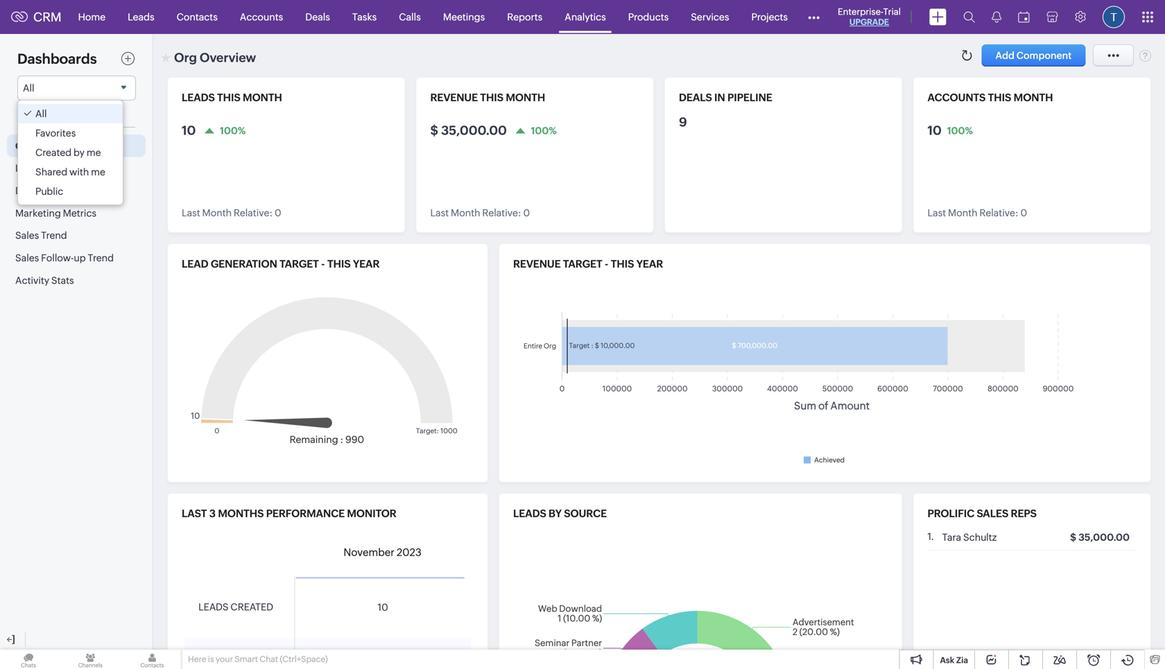 Task type: locate. For each thing, give the bounding box(es) containing it.
0 horizontal spatial month
[[243, 92, 282, 104]]

last month relative: 0 for 10
[[182, 207, 281, 218]]

0 vertical spatial org
[[174, 51, 197, 65]]

calendar image
[[1018, 11, 1030, 23]]

3 last month relative: 0 from the left
[[928, 207, 1027, 218]]

3 month from the left
[[1014, 92, 1053, 104]]

0 vertical spatial analytics
[[565, 11, 606, 23]]

1 horizontal spatial $ 35,000.00
[[1070, 532, 1130, 543]]

100% inside 10 100%
[[947, 125, 973, 136]]

2 100% from the left
[[531, 125, 557, 136]]

org overview up 'leads this month'
[[174, 51, 256, 65]]

1 horizontal spatial 35,000.00
[[1078, 532, 1130, 543]]

1 horizontal spatial 100%
[[531, 125, 557, 136]]

trend right up at the top of the page
[[88, 252, 114, 264]]

me right the with
[[91, 166, 105, 178]]

stats
[[51, 275, 74, 286]]

org overview down favorites
[[15, 140, 79, 151]]

your
[[216, 655, 233, 664]]

last
[[182, 207, 200, 218], [430, 207, 449, 218], [928, 207, 946, 218]]

leads for leads created
[[198, 601, 229, 613]]

2 last from the left
[[430, 207, 449, 218]]

prolific
[[928, 508, 974, 520]]

1 vertical spatial analytics
[[39, 163, 81, 174]]

3 100% from the left
[[947, 125, 973, 136]]

month for $ 35,000.00
[[451, 207, 480, 218]]

2 horizontal spatial relative:
[[979, 207, 1018, 218]]

2 horizontal spatial month
[[1014, 92, 1053, 104]]

last
[[182, 508, 207, 520]]

100%
[[220, 125, 246, 136], [531, 125, 557, 136], [947, 125, 973, 136]]

0 horizontal spatial 0
[[275, 207, 281, 218]]

10 down 'leads this month'
[[182, 123, 196, 138]]

trend down the marketing metrics
[[41, 230, 67, 241]]

this
[[217, 92, 240, 104], [480, 92, 504, 104], [988, 92, 1011, 104], [327, 258, 351, 270], [611, 258, 634, 270]]

0 vertical spatial trend
[[41, 230, 67, 241]]

sales inside sales follow-up trend link
[[15, 252, 39, 264]]

0 horizontal spatial 10
[[182, 123, 196, 138]]

1 vertical spatial me
[[91, 166, 105, 178]]

month
[[202, 207, 232, 218], [451, 207, 480, 218], [948, 207, 978, 218]]

2 - from the left
[[605, 258, 608, 270]]

1 horizontal spatial org overview
[[174, 51, 256, 65]]

accounts
[[928, 92, 986, 104]]

create menu element
[[921, 0, 955, 34]]

shared with me
[[35, 166, 105, 178]]

1 vertical spatial 35,000.00
[[1078, 532, 1130, 543]]

crm link
[[11, 10, 61, 24]]

1 horizontal spatial year
[[636, 258, 663, 270]]

calls link
[[388, 0, 432, 34]]

0 horizontal spatial target
[[280, 258, 319, 270]]

sales inside sales trend link
[[15, 230, 39, 241]]

sales follow-up trend
[[15, 252, 114, 264]]

100% for 10
[[220, 125, 246, 136]]

0 vertical spatial sales
[[15, 230, 39, 241]]

0 horizontal spatial all
[[23, 83, 34, 94]]

100% down 'leads this month'
[[220, 125, 246, 136]]

10 down accounts
[[928, 123, 942, 138]]

0 vertical spatial revenue
[[430, 92, 478, 104]]

0 horizontal spatial revenue
[[430, 92, 478, 104]]

analytics down created
[[39, 163, 81, 174]]

created
[[35, 147, 72, 158]]

0 vertical spatial 35,000.00
[[441, 123, 507, 138]]

3 month from the left
[[948, 207, 978, 218]]

1 horizontal spatial overview
[[200, 51, 256, 65]]

0 horizontal spatial overview
[[35, 140, 79, 151]]

revenue for revenue this month
[[430, 92, 478, 104]]

month for 10
[[202, 207, 232, 218]]

1 month from the left
[[202, 207, 232, 218]]

2 horizontal spatial last month relative: 0
[[928, 207, 1027, 218]]

1 horizontal spatial $
[[1070, 532, 1076, 543]]

revenue this month
[[430, 92, 545, 104]]

sales up the activity
[[15, 252, 39, 264]]

calls
[[399, 11, 421, 23]]

1 horizontal spatial all
[[35, 108, 47, 119]]

1 horizontal spatial -
[[605, 258, 608, 270]]

help image
[[1139, 49, 1151, 62]]

10 down november 2023
[[378, 602, 388, 613]]

1 horizontal spatial revenue
[[513, 258, 561, 270]]

revenue target - this year
[[513, 258, 663, 270]]

last for 10
[[182, 207, 200, 218]]

november 2023
[[344, 547, 422, 559]]

tree
[[18, 101, 123, 205]]

trend
[[41, 230, 67, 241], [88, 252, 114, 264]]

month for 10
[[243, 92, 282, 104]]

month
[[243, 92, 282, 104], [506, 92, 545, 104], [1014, 92, 1053, 104]]

1 horizontal spatial analytics
[[565, 11, 606, 23]]

0 horizontal spatial last month relative: 0
[[182, 207, 281, 218]]

last month relative: 0 for $ 35,000.00
[[430, 207, 530, 218]]

last month relative: 0
[[182, 207, 281, 218], [430, 207, 530, 218], [928, 207, 1027, 218]]

1 vertical spatial org overview
[[15, 140, 79, 151]]

2 year from the left
[[636, 258, 663, 270]]

org up lead
[[15, 140, 33, 151]]

up
[[74, 252, 86, 264]]

0 horizontal spatial $ 35,000.00
[[430, 123, 507, 138]]

follow-
[[41, 252, 74, 264]]

None button
[[982, 44, 1086, 67]]

last for $ 35,000.00
[[430, 207, 449, 218]]

relative:
[[234, 207, 273, 218], [482, 207, 521, 218], [979, 207, 1018, 218]]

crm
[[33, 10, 61, 24]]

ask
[[940, 656, 954, 665]]

1 horizontal spatial org
[[174, 51, 197, 65]]

all inside field
[[23, 83, 34, 94]]

analytics
[[565, 11, 606, 23], [39, 163, 81, 174]]

3 last from the left
[[928, 207, 946, 218]]

0 horizontal spatial last
[[182, 207, 200, 218]]

0 horizontal spatial -
[[321, 258, 325, 270]]

lead
[[182, 258, 208, 270]]

accounts
[[240, 11, 283, 23]]

source
[[564, 508, 607, 520]]

generation
[[211, 258, 277, 270]]

1 sales from the top
[[15, 230, 39, 241]]

2 horizontal spatial last
[[928, 207, 946, 218]]

sales down marketing
[[15, 230, 39, 241]]

1 vertical spatial revenue
[[513, 258, 561, 270]]

sales for sales trend
[[15, 230, 39, 241]]

1 last month relative: 0 from the left
[[182, 207, 281, 218]]

1 horizontal spatial last
[[430, 207, 449, 218]]

1 vertical spatial sales
[[15, 252, 39, 264]]

org down contacts link
[[174, 51, 197, 65]]

overview up 'leads this month'
[[200, 51, 256, 65]]

0 horizontal spatial month
[[202, 207, 232, 218]]

all down dashboards
[[23, 83, 34, 94]]

channels image
[[62, 650, 119, 669]]

2 horizontal spatial 100%
[[947, 125, 973, 136]]

2 0 from the left
[[523, 207, 530, 218]]

by
[[549, 508, 562, 520]]

create menu image
[[929, 9, 947, 25]]

All field
[[17, 76, 136, 101]]

1 month from the left
[[243, 92, 282, 104]]

me right the by
[[87, 147, 101, 158]]

0 vertical spatial all
[[23, 83, 34, 94]]

schultz
[[963, 532, 997, 543]]

overview
[[200, 51, 256, 65], [35, 140, 79, 151]]

0 horizontal spatial org
[[15, 140, 33, 151]]

all
[[23, 83, 34, 94], [35, 108, 47, 119]]

2 vertical spatial leads
[[198, 601, 229, 613]]

shared
[[35, 166, 67, 178]]

1 last from the left
[[182, 207, 200, 218]]

lead generation target - this year
[[182, 258, 380, 270]]

leads by source
[[513, 508, 607, 520]]

2 target from the left
[[563, 258, 602, 270]]

1 target from the left
[[280, 258, 319, 270]]

100% down revenue this month
[[531, 125, 557, 136]]

accounts link
[[229, 0, 294, 34]]

1 vertical spatial $ 35,000.00
[[1070, 532, 1130, 543]]

35,000.00
[[441, 123, 507, 138], [1078, 532, 1130, 543]]

1 vertical spatial overview
[[35, 140, 79, 151]]

is
[[208, 655, 214, 664]]

1 100% from the left
[[220, 125, 246, 136]]

1 vertical spatial $
[[1070, 532, 1076, 543]]

deals in pipeline
[[679, 92, 772, 104]]

1 horizontal spatial month
[[506, 92, 545, 104]]

0 vertical spatial $
[[430, 123, 438, 138]]

Search text field
[[17, 107, 135, 128]]

2 last month relative: 0 from the left
[[430, 207, 530, 218]]

analytics right reports link
[[565, 11, 606, 23]]

1 vertical spatial leads
[[513, 508, 546, 520]]

$
[[430, 123, 438, 138], [1070, 532, 1076, 543]]

signals element
[[983, 0, 1010, 34]]

2 relative: from the left
[[482, 207, 521, 218]]

100% down accounts
[[947, 125, 973, 136]]

2 horizontal spatial 0
[[1020, 207, 1027, 218]]

1 0 from the left
[[275, 207, 281, 218]]

0 horizontal spatial $
[[430, 123, 438, 138]]

achieved
[[814, 456, 845, 464]]

2 horizontal spatial 10
[[928, 123, 942, 138]]

0 horizontal spatial 35,000.00
[[441, 123, 507, 138]]

leads created
[[198, 601, 273, 613]]

3 relative: from the left
[[979, 207, 1018, 218]]

1 vertical spatial trend
[[88, 252, 114, 264]]

2 month from the left
[[506, 92, 545, 104]]

0 vertical spatial me
[[87, 147, 101, 158]]

0 horizontal spatial year
[[353, 258, 380, 270]]

2 horizontal spatial month
[[948, 207, 978, 218]]

this for leads
[[217, 92, 240, 104]]

revenue
[[430, 92, 478, 104], [513, 258, 561, 270]]

0 horizontal spatial relative:
[[234, 207, 273, 218]]

1 relative: from the left
[[234, 207, 273, 218]]

profile element
[[1094, 0, 1133, 34]]

products
[[628, 11, 669, 23]]

org
[[174, 51, 197, 65], [15, 140, 33, 151]]

1 year from the left
[[353, 258, 380, 270]]

all up favorites
[[35, 108, 47, 119]]

profile image
[[1103, 6, 1125, 28]]

tree containing all
[[18, 101, 123, 205]]

enterprise-trial upgrade
[[838, 7, 901, 27]]

0 horizontal spatial analytics
[[39, 163, 81, 174]]

2 sales from the top
[[15, 252, 39, 264]]

leads
[[182, 92, 215, 104], [513, 508, 546, 520], [198, 601, 229, 613]]

1 horizontal spatial relative:
[[482, 207, 521, 218]]

0 vertical spatial leads
[[182, 92, 215, 104]]

1 horizontal spatial last month relative: 0
[[430, 207, 530, 218]]

0 vertical spatial org overview
[[174, 51, 256, 65]]

sales trend link
[[7, 224, 146, 247]]

1.
[[928, 531, 934, 542]]

0 vertical spatial overview
[[200, 51, 256, 65]]

0 horizontal spatial 100%
[[220, 125, 246, 136]]

contacts image
[[124, 650, 181, 669]]

1 horizontal spatial 0
[[523, 207, 530, 218]]

100% for $ 35,000.00
[[531, 125, 557, 136]]

deal insights link
[[7, 179, 146, 202]]

2 month from the left
[[451, 207, 480, 218]]

1 horizontal spatial month
[[451, 207, 480, 218]]

overview down favorites
[[35, 140, 79, 151]]

services
[[691, 11, 729, 23]]

services link
[[680, 0, 740, 34]]

$ 35,000.00
[[430, 123, 507, 138], [1070, 532, 1130, 543]]

products link
[[617, 0, 680, 34]]

last 3 months performance monitor
[[182, 508, 396, 520]]

3 0 from the left
[[1020, 207, 1027, 218]]

1 horizontal spatial target
[[563, 258, 602, 270]]

0
[[275, 207, 281, 218], [523, 207, 530, 218], [1020, 207, 1027, 218]]

deals
[[305, 11, 330, 23]]

here
[[188, 655, 206, 664]]

1 vertical spatial org
[[15, 140, 33, 151]]



Task type: vqa. For each thing, say whether or not it's contained in the screenshot.
third the 0
yes



Task type: describe. For each thing, give the bounding box(es) containing it.
sales for sales follow-up trend
[[15, 252, 39, 264]]

enterprise-
[[838, 7, 883, 17]]

tara
[[942, 532, 961, 543]]

activity stats link
[[7, 269, 146, 292]]

pipeline
[[727, 92, 772, 104]]

relative: for $ 35,000.00
[[482, 207, 521, 218]]

projects
[[751, 11, 788, 23]]

0 for $ 35,000.00
[[523, 207, 530, 218]]

1 vertical spatial all
[[35, 108, 47, 119]]

0 horizontal spatial org overview
[[15, 140, 79, 151]]

public
[[35, 186, 63, 197]]

reports
[[507, 11, 542, 23]]

favorites
[[35, 128, 76, 139]]

relative: for 10
[[234, 207, 273, 218]]

org overview link
[[7, 135, 146, 157]]

sales trend
[[15, 230, 67, 241]]

chat
[[260, 655, 278, 664]]

metrics
[[63, 208, 96, 219]]

months
[[218, 508, 264, 520]]

analytics link
[[554, 0, 617, 34]]

revenue for revenue target - this year
[[513, 258, 561, 270]]

lead
[[15, 163, 37, 174]]

2023
[[397, 547, 422, 559]]

leads for leads this month
[[182, 92, 215, 104]]

meetings
[[443, 11, 485, 23]]

ask zia
[[940, 656, 968, 665]]

dashboards
[[17, 51, 97, 67]]

month for $ 35,000.00
[[506, 92, 545, 104]]

(ctrl+space)
[[280, 655, 328, 664]]

created by me
[[35, 147, 101, 158]]

sales follow-up trend link
[[7, 247, 146, 269]]

sales
[[977, 508, 1008, 520]]

contacts
[[177, 11, 218, 23]]

chats image
[[0, 650, 57, 669]]

by
[[74, 147, 85, 158]]

deals
[[679, 92, 712, 104]]

10 100%
[[928, 123, 973, 138]]

search element
[[955, 0, 983, 34]]

me for shared with me
[[91, 166, 105, 178]]

with
[[69, 166, 89, 178]]

me for created by me
[[87, 147, 101, 158]]

deal
[[15, 185, 35, 196]]

marketing
[[15, 208, 61, 219]]

in
[[714, 92, 725, 104]]

leads
[[128, 11, 154, 23]]

activity stats
[[15, 275, 74, 286]]

search image
[[963, 11, 975, 23]]

3
[[209, 508, 216, 520]]

november
[[344, 547, 394, 559]]

performance
[[266, 508, 345, 520]]

here is your smart chat (ctrl+space)
[[188, 655, 328, 664]]

leads for leads by source
[[513, 508, 546, 520]]

0 horizontal spatial trend
[[41, 230, 67, 241]]

Other Modules field
[[799, 6, 829, 28]]

prolific sales reps
[[928, 508, 1037, 520]]

monitor
[[347, 508, 396, 520]]

tasks link
[[341, 0, 388, 34]]

smart
[[235, 655, 258, 664]]

lead analytics link
[[7, 157, 146, 179]]

contacts link
[[165, 0, 229, 34]]

deal insights
[[15, 185, 73, 196]]

tasks
[[352, 11, 377, 23]]

created
[[231, 601, 273, 613]]

lead analytics
[[15, 163, 81, 174]]

insights
[[37, 185, 73, 196]]

this for revenue
[[480, 92, 504, 104]]

deals link
[[294, 0, 341, 34]]

9
[[679, 115, 687, 129]]

home
[[78, 11, 106, 23]]

trial
[[883, 7, 901, 17]]

marketing metrics
[[15, 208, 96, 219]]

accounts this month
[[928, 92, 1053, 104]]

reports link
[[496, 0, 554, 34]]

1 horizontal spatial 10
[[378, 602, 388, 613]]

1 horizontal spatial trend
[[88, 252, 114, 264]]

signals image
[[992, 11, 1001, 23]]

0 for 10
[[275, 207, 281, 218]]

this for accounts
[[988, 92, 1011, 104]]

meetings link
[[432, 0, 496, 34]]

0 vertical spatial $ 35,000.00
[[430, 123, 507, 138]]

1 - from the left
[[321, 258, 325, 270]]

marketing metrics link
[[7, 202, 146, 224]]

activity
[[15, 275, 49, 286]]

upgrade
[[849, 17, 889, 27]]



